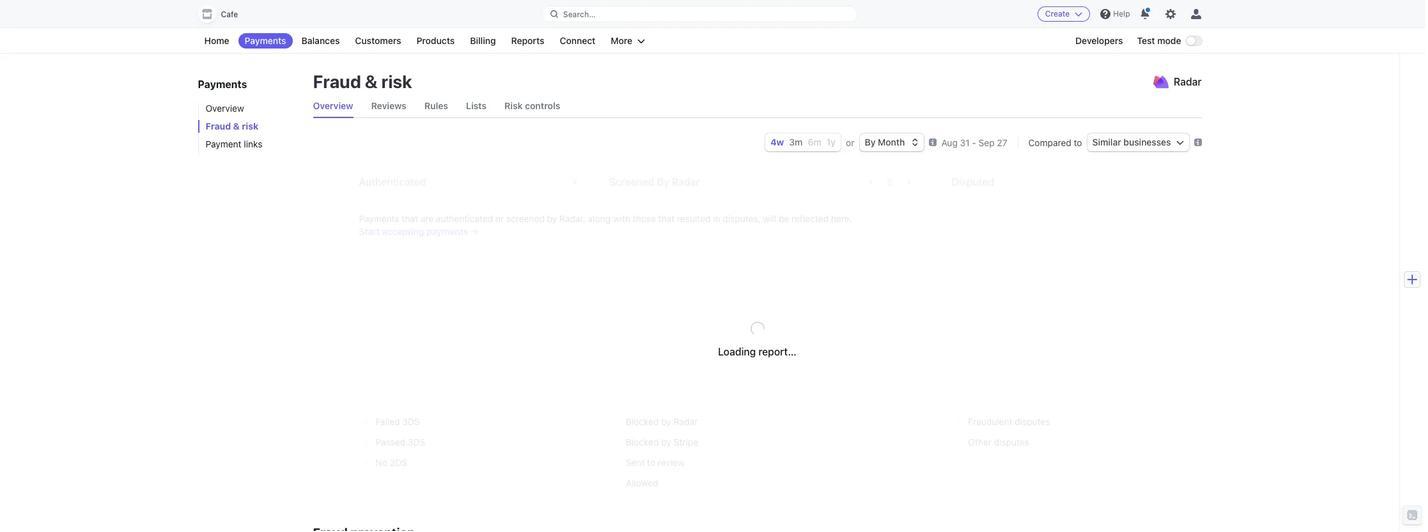 Task type: describe. For each thing, give the bounding box(es) containing it.
connect link
[[553, 33, 602, 49]]

customers link
[[349, 33, 408, 49]]

balances link
[[295, 33, 346, 49]]

rules link
[[424, 95, 448, 118]]

up
[[559, 214, 569, 224]]

Search… text field
[[543, 6, 857, 22]]

payment links
[[206, 139, 262, 150]]

rules
[[424, 100, 448, 111]]

payment
[[206, 139, 241, 150]]

more button
[[604, 33, 652, 49]]

more.
[[1021, 214, 1044, 224]]

customize your fraud protection with advanced features
[[333, 189, 701, 206]]

adjust
[[775, 214, 800, 224]]

billing
[[470, 35, 496, 46]]

protection
[[478, 189, 545, 206]]

connect
[[560, 35, 595, 46]]

lists link
[[466, 95, 487, 118]]

0 horizontal spatial risk
[[242, 121, 258, 132]]

based
[[638, 214, 663, 224]]

links
[[244, 139, 262, 150]]

custom
[[358, 214, 388, 224]]

reviews
[[371, 100, 406, 111]]

features
[[647, 189, 701, 206]]

2 to from the left
[[893, 214, 902, 224]]

your right meet
[[447, 214, 466, 224]]

fraud inside reports loading completed element
[[407, 165, 437, 176]]

tab list containing overview
[[313, 95, 1202, 118]]

meet
[[424, 214, 445, 224]]

overview for reviews
[[313, 100, 353, 111]]

customers
[[355, 35, 401, 46]]

with
[[548, 189, 576, 206]]

1 to from the left
[[413, 214, 422, 224]]

risk
[[504, 100, 523, 111]]

radar for radar
[[1174, 76, 1202, 88]]

0 vertical spatial fraud
[[313, 71, 361, 92]]

rules
[[391, 214, 411, 224]]

test mode
[[1137, 35, 1181, 46]]

your right adjust
[[802, 214, 821, 224]]

for
[[386, 165, 404, 176]]

risk inside reports loading completed element
[[942, 214, 957, 224]]

products
[[416, 35, 455, 46]]

1 horizontal spatial fraud & risk
[[313, 71, 412, 92]]

tolerance,
[[959, 214, 1000, 224]]

lists
[[466, 100, 487, 111]]

your up meet
[[407, 189, 436, 206]]

create
[[1045, 9, 1070, 19]]

needs,
[[513, 214, 541, 224]]

1 horizontal spatial radar
[[823, 214, 847, 224]]

overview link for reviews
[[313, 95, 353, 118]]

reviews
[[604, 214, 635, 224]]

0 vertical spatial payments
[[245, 35, 286, 46]]

write custom rules to meet your business's needs, set up manual reviews based on detailed fraud insights, adjust your radar block rate to suit your risk tolerance, and more.
[[333, 214, 1044, 224]]

overview link for fraud & risk
[[198, 102, 300, 115]]

developers link
[[1069, 33, 1129, 49]]

developers
[[1075, 35, 1123, 46]]

reviews link
[[371, 95, 406, 118]]



Task type: locate. For each thing, give the bounding box(es) containing it.
detailed
[[678, 214, 711, 224]]

2 horizontal spatial fraud
[[407, 165, 437, 176]]

more
[[611, 35, 632, 46]]

payment links link
[[198, 138, 300, 151]]

0 vertical spatial risk
[[381, 71, 412, 92]]

manual
[[572, 214, 601, 224]]

radar for radar for fraud teams
[[354, 165, 384, 176]]

billing link
[[464, 33, 502, 49]]

0 vertical spatial fraud
[[440, 189, 474, 206]]

fraud
[[440, 189, 474, 206], [713, 214, 735, 224]]

create button
[[1037, 6, 1090, 22]]

cafe
[[221, 10, 238, 19]]

mode
[[1157, 35, 1181, 46]]

0 horizontal spatial overview
[[206, 103, 244, 114]]

to right rules
[[413, 214, 422, 224]]

payments right home
[[245, 35, 286, 46]]

payments link
[[238, 33, 293, 49]]

radar for fraud teams
[[354, 165, 470, 176]]

radar left the 'block'
[[823, 214, 847, 224]]

to
[[413, 214, 422, 224], [893, 214, 902, 224]]

insights,
[[738, 214, 772, 224]]

2 vertical spatial radar
[[823, 214, 847, 224]]

overview left reviews
[[313, 100, 353, 111]]

fraud & risk up payment links
[[206, 121, 258, 132]]

fraud right detailed
[[713, 214, 735, 224]]

2 vertical spatial fraud
[[407, 165, 437, 176]]

home
[[204, 35, 229, 46]]

1 vertical spatial fraud
[[206, 121, 231, 132]]

overview link up fraud & risk link
[[198, 102, 300, 115]]

overview
[[313, 100, 353, 111], [206, 103, 244, 114]]

2 vertical spatial risk
[[942, 214, 957, 224]]

overview link
[[313, 95, 353, 118], [198, 102, 300, 115]]

radar left for
[[354, 165, 384, 176]]

write
[[333, 214, 355, 224]]

overview for fraud & risk
[[206, 103, 244, 114]]

fraud & risk
[[313, 71, 412, 92], [206, 121, 258, 132]]

fraud right for
[[407, 165, 437, 176]]

fraud & risk link
[[198, 120, 300, 133]]

0 horizontal spatial fraud
[[206, 121, 231, 132]]

1 vertical spatial fraud & risk
[[206, 121, 258, 132]]

help
[[1113, 9, 1130, 19]]

0 horizontal spatial &
[[233, 121, 240, 132]]

0 vertical spatial &
[[365, 71, 378, 92]]

2 horizontal spatial risk
[[942, 214, 957, 224]]

on
[[665, 214, 676, 224]]

and
[[1003, 214, 1018, 224]]

controls
[[525, 100, 560, 111]]

1 vertical spatial radar
[[354, 165, 384, 176]]

1 vertical spatial fraud
[[713, 214, 735, 224]]

radar
[[1174, 76, 1202, 88], [354, 165, 384, 176], [823, 214, 847, 224]]

search…
[[563, 9, 596, 19]]

payments down home link
[[198, 79, 247, 90]]

business's
[[468, 214, 511, 224]]

test
[[1137, 35, 1155, 46]]

fraud down balances link
[[313, 71, 361, 92]]

risk left tolerance, at the right top of page
[[942, 214, 957, 224]]

set
[[544, 214, 556, 224]]

1 vertical spatial risk
[[242, 121, 258, 132]]

0 horizontal spatial radar
[[354, 165, 384, 176]]

balances
[[301, 35, 340, 46]]

risk
[[381, 71, 412, 92], [242, 121, 258, 132], [942, 214, 957, 224]]

1 horizontal spatial overview link
[[313, 95, 353, 118]]

1 vertical spatial payments
[[198, 79, 247, 90]]

risk controls link
[[504, 95, 560, 118]]

help button
[[1095, 4, 1135, 24]]

0 horizontal spatial overview link
[[198, 102, 300, 115]]

risk up reviews
[[381, 71, 412, 92]]

reports loading completed element
[[313, 144, 1202, 532]]

advanced
[[579, 189, 644, 206]]

block
[[850, 214, 872, 224]]

&
[[365, 71, 378, 92], [233, 121, 240, 132]]

products link
[[410, 33, 461, 49]]

& up payment links
[[233, 121, 240, 132]]

0 vertical spatial radar
[[1174, 76, 1202, 88]]

to left suit
[[893, 214, 902, 224]]

overview link left reviews link
[[313, 95, 353, 118]]

your right suit
[[921, 214, 940, 224]]

tab list
[[313, 95, 1202, 118]]

1 horizontal spatial fraud
[[713, 214, 735, 224]]

fraud & risk up reviews
[[313, 71, 412, 92]]

1 horizontal spatial risk
[[381, 71, 412, 92]]

0 vertical spatial fraud & risk
[[313, 71, 412, 92]]

risk controls
[[504, 100, 560, 111]]

home link
[[198, 33, 236, 49]]

1 horizontal spatial fraud
[[313, 71, 361, 92]]

risk up links
[[242, 121, 258, 132]]

fraud up payment
[[206, 121, 231, 132]]

0 horizontal spatial to
[[413, 214, 422, 224]]

customize
[[333, 189, 404, 206]]

1 horizontal spatial overview
[[313, 100, 353, 111]]

0 horizontal spatial fraud
[[440, 189, 474, 206]]

reports
[[511, 35, 544, 46]]

radar down mode
[[1174, 76, 1202, 88]]

1 horizontal spatial &
[[365, 71, 378, 92]]

1 horizontal spatial to
[[893, 214, 902, 224]]

2 horizontal spatial radar
[[1174, 76, 1202, 88]]

teams
[[439, 165, 470, 176]]

0 horizontal spatial fraud & risk
[[206, 121, 258, 132]]

rate
[[875, 214, 891, 224]]

overview up fraud & risk link
[[206, 103, 244, 114]]

1 vertical spatial &
[[233, 121, 240, 132]]

Search… search field
[[543, 6, 857, 22]]

fraud
[[313, 71, 361, 92], [206, 121, 231, 132], [407, 165, 437, 176]]

suit
[[904, 214, 919, 224]]

reports link
[[505, 33, 551, 49]]

cafe button
[[198, 5, 251, 23]]

& up reviews
[[365, 71, 378, 92]]

payments
[[245, 35, 286, 46], [198, 79, 247, 90]]

fraud down "teams"
[[440, 189, 474, 206]]

your
[[407, 189, 436, 206], [447, 214, 466, 224], [802, 214, 821, 224], [921, 214, 940, 224]]



Task type: vqa. For each thing, say whether or not it's contained in the screenshot.
bottommost risk
yes



